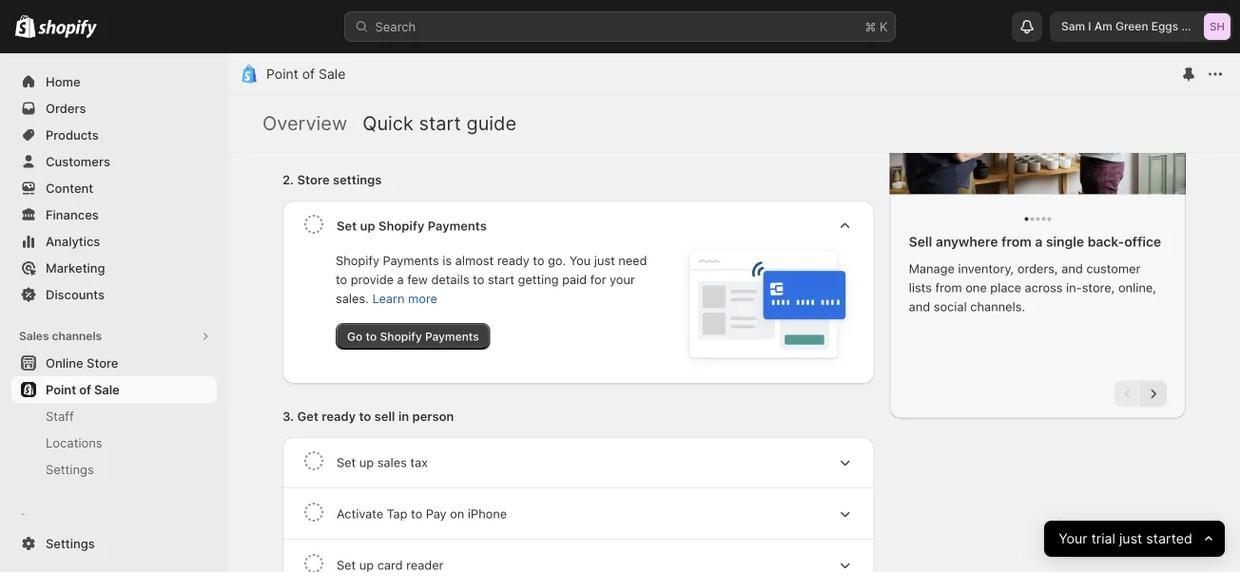Task type: locate. For each thing, give the bounding box(es) containing it.
add apps
[[46, 539, 102, 553]]

home
[[46, 74, 81, 89]]

finances link
[[11, 202, 217, 228]]

shopify image
[[15, 15, 35, 38], [38, 19, 97, 39]]

of down online store
[[79, 383, 91, 397]]

overview
[[263, 112, 348, 135]]

1 vertical spatial point
[[46, 383, 76, 397]]

customers link
[[11, 148, 217, 175]]

analytics
[[46, 234, 100, 249]]

locations
[[46, 436, 102, 451]]

point right icon for point of sale
[[266, 66, 299, 82]]

1 vertical spatial settings link
[[11, 531, 217, 558]]

1 vertical spatial settings
[[46, 537, 95, 551]]

settings down apps
[[46, 537, 95, 551]]

0 vertical spatial settings link
[[11, 457, 217, 483]]

point of sale
[[266, 66, 346, 82], [46, 383, 120, 397]]

0 vertical spatial point of sale link
[[266, 66, 346, 82]]

online store button
[[0, 350, 228, 377]]

0 vertical spatial point of sale
[[266, 66, 346, 82]]

staff
[[46, 409, 74, 424]]

settings down locations at the bottom
[[46, 462, 94, 477]]

add
[[46, 539, 70, 553]]

marketing link
[[11, 255, 217, 282]]

of up overview in the top of the page
[[302, 66, 315, 82]]

sale up overview in the top of the page
[[319, 66, 346, 82]]

orders
[[46, 101, 86, 116]]

sale
[[319, 66, 346, 82], [94, 383, 120, 397]]

sale down store
[[94, 383, 120, 397]]

1 vertical spatial of
[[79, 383, 91, 397]]

0 horizontal spatial point of sale
[[46, 383, 120, 397]]

apps
[[19, 512, 48, 526]]

1 horizontal spatial shopify image
[[38, 19, 97, 39]]

settings link
[[11, 457, 217, 483], [11, 531, 217, 558]]

1 vertical spatial sale
[[94, 383, 120, 397]]

0 horizontal spatial of
[[79, 383, 91, 397]]

point of sale link up overview in the top of the page
[[266, 66, 346, 82]]

search
[[375, 19, 416, 34]]

1 horizontal spatial point of sale
[[266, 66, 346, 82]]

point of sale up overview in the top of the page
[[266, 66, 346, 82]]

of
[[302, 66, 315, 82], [79, 383, 91, 397]]

point of sale link
[[266, 66, 346, 82], [11, 377, 217, 403]]

your trial just started
[[1059, 531, 1193, 548]]

0 horizontal spatial point of sale link
[[11, 377, 217, 403]]

products
[[46, 128, 99, 142]]

quick start guide
[[363, 112, 517, 135]]

store
[[87, 356, 118, 371]]

online
[[46, 356, 83, 371]]

point up staff at the left of page
[[46, 383, 76, 397]]

0 vertical spatial of
[[302, 66, 315, 82]]

1 vertical spatial point of sale
[[46, 383, 120, 397]]

add apps button
[[11, 533, 217, 560]]

point of sale down online store
[[46, 383, 120, 397]]

sam
[[1062, 20, 1086, 33]]

content link
[[11, 175, 217, 202]]

settings
[[46, 462, 94, 477], [46, 537, 95, 551]]

point of sale link down store
[[11, 377, 217, 403]]

0 vertical spatial settings
[[46, 462, 94, 477]]

just
[[1120, 531, 1143, 548]]

point
[[266, 66, 299, 82], [46, 383, 76, 397]]

1 vertical spatial point of sale link
[[11, 377, 217, 403]]

⌘
[[865, 19, 877, 34]]

online store
[[46, 356, 118, 371]]

k
[[880, 19, 888, 34]]

1 horizontal spatial of
[[302, 66, 315, 82]]

sales channels button
[[11, 324, 217, 350]]

apps button
[[11, 506, 217, 533]]

1 horizontal spatial sale
[[319, 66, 346, 82]]

⌘ k
[[865, 19, 888, 34]]

2 settings link from the top
[[11, 531, 217, 558]]

1 horizontal spatial point
[[266, 66, 299, 82]]

home link
[[11, 69, 217, 95]]

marketing
[[46, 261, 105, 275]]

sam i am green eggs and ham image
[[1205, 13, 1231, 40]]

1 horizontal spatial point of sale link
[[266, 66, 346, 82]]



Task type: describe. For each thing, give the bounding box(es) containing it.
green
[[1116, 20, 1149, 33]]

products link
[[11, 122, 217, 148]]

sales
[[19, 330, 49, 344]]

0 vertical spatial sale
[[319, 66, 346, 82]]

2 settings from the top
[[46, 537, 95, 551]]

start
[[419, 112, 461, 135]]

content
[[46, 181, 93, 196]]

am
[[1095, 20, 1113, 33]]

channels
[[52, 330, 102, 344]]

sales channels
[[19, 330, 102, 344]]

discounts link
[[11, 282, 217, 308]]

i
[[1089, 20, 1092, 33]]

0 horizontal spatial point
[[46, 383, 76, 397]]

analytics link
[[11, 228, 217, 255]]

started
[[1147, 531, 1193, 548]]

locations link
[[11, 430, 217, 457]]

trial
[[1092, 531, 1116, 548]]

online store link
[[11, 350, 217, 377]]

your
[[1059, 531, 1088, 548]]

finances
[[46, 207, 99, 222]]

sam i am green eggs and ham
[[1062, 20, 1231, 33]]

orders link
[[11, 95, 217, 122]]

staff link
[[11, 403, 217, 430]]

apps
[[73, 539, 102, 553]]

and
[[1182, 20, 1203, 33]]

overview button
[[263, 112, 348, 135]]

icon for point of sale image
[[240, 65, 259, 84]]

quick
[[363, 112, 414, 135]]

0 horizontal spatial shopify image
[[15, 15, 35, 38]]

guide
[[467, 112, 517, 135]]

1 settings link from the top
[[11, 457, 217, 483]]

customers
[[46, 154, 110, 169]]

discounts
[[46, 287, 105, 302]]

0 horizontal spatial sale
[[94, 383, 120, 397]]

your trial just started button
[[1045, 521, 1226, 558]]

ham
[[1206, 20, 1231, 33]]

0 vertical spatial point
[[266, 66, 299, 82]]

1 settings from the top
[[46, 462, 94, 477]]

eggs
[[1152, 20, 1179, 33]]



Task type: vqa. For each thing, say whether or not it's contained in the screenshot.
Add apps button
yes



